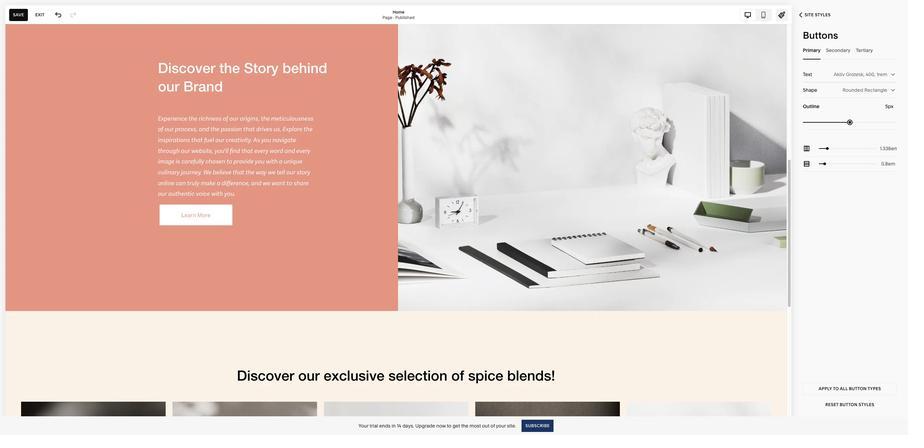 Task type: locate. For each thing, give the bounding box(es) containing it.
now
[[437, 423, 446, 430]]

subscribe button
[[522, 420, 554, 433]]

styles right button
[[859, 403, 875, 408]]

to left all
[[834, 387, 840, 392]]

1 horizontal spatial tab list
[[804, 41, 898, 60]]

button
[[850, 387, 867, 392]]

0 horizontal spatial tab list
[[741, 9, 772, 20]]

days.
[[403, 423, 415, 430]]

styles right site
[[816, 12, 831, 17]]

exit button
[[32, 9, 48, 21]]

rounded
[[843, 87, 864, 93]]

text
[[804, 72, 813, 78]]

exit
[[35, 12, 45, 17]]

to left get
[[447, 423, 452, 430]]

1 vertical spatial styles
[[859, 403, 875, 408]]

out
[[482, 423, 490, 430]]

styles inside button
[[816, 12, 831, 17]]

1 vertical spatial to
[[447, 423, 452, 430]]

0 horizontal spatial to
[[447, 423, 452, 430]]

to
[[834, 387, 840, 392], [447, 423, 452, 430]]

outline
[[804, 104, 820, 110]]

None text field
[[881, 145, 898, 153], [881, 160, 898, 168], [881, 145, 898, 153], [881, 160, 898, 168]]

1 vertical spatial tab list
[[804, 41, 898, 60]]

page
[[383, 15, 393, 20]]

1 horizontal spatial styles
[[859, 403, 875, 408]]

your
[[359, 423, 369, 430]]

your trial ends in 14 days. upgrade now to get the most out of your site.
[[359, 423, 517, 430]]

of
[[491, 423, 495, 430]]

·
[[394, 15, 395, 20]]

1 horizontal spatial to
[[834, 387, 840, 392]]

home page · published
[[383, 9, 415, 20]]

most
[[470, 423, 481, 430]]

None range field
[[820, 141, 877, 156], [820, 157, 877, 172], [820, 141, 877, 156], [820, 157, 877, 172]]

tab list
[[741, 9, 772, 20], [804, 41, 898, 60]]

primary
[[804, 47, 821, 53]]

upgrade
[[416, 423, 436, 430]]

styles
[[816, 12, 831, 17], [859, 403, 875, 408]]

ends
[[380, 423, 391, 430]]

0 vertical spatial tab list
[[741, 9, 772, 20]]

site
[[805, 12, 815, 17]]

secondary
[[827, 47, 851, 53]]

rectangle
[[865, 87, 888, 93]]

1rem
[[877, 72, 888, 78]]

the
[[462, 423, 469, 430]]

reset button styles button
[[804, 399, 898, 412]]

tertiary button
[[857, 41, 874, 60]]

0 vertical spatial to
[[834, 387, 840, 392]]

your
[[496, 423, 506, 430]]

rounded rectangle
[[843, 87, 888, 93]]

buttons
[[804, 30, 839, 41]]

0 horizontal spatial styles
[[816, 12, 831, 17]]

0 vertical spatial styles
[[816, 12, 831, 17]]



Task type: vqa. For each thing, say whether or not it's contained in the screenshot.
now
yes



Task type: describe. For each thing, give the bounding box(es) containing it.
subscribe
[[526, 424, 550, 429]]

apply to all button types button
[[804, 383, 898, 396]]

aktiv grotesk, 400, 1rem
[[834, 72, 888, 78]]

published
[[396, 15, 415, 20]]

save
[[13, 12, 24, 17]]

aktiv
[[834, 72, 845, 78]]

14
[[397, 423, 402, 430]]

outline element
[[804, 98, 898, 130]]

reset
[[826, 403, 839, 408]]

home
[[393, 9, 405, 14]]

site styles
[[805, 12, 831, 17]]

secondary button
[[827, 41, 851, 60]]

[object Object] text field
[[886, 103, 896, 110]]

types
[[868, 387, 882, 392]]

styles inside button
[[859, 403, 875, 408]]

tab list containing primary
[[804, 41, 898, 60]]

shape
[[804, 87, 818, 93]]

reset button styles
[[826, 403, 875, 408]]

apply
[[819, 387, 833, 392]]

site styles button
[[792, 7, 839, 22]]

[object Object] range field
[[804, 115, 898, 130]]

to inside "button"
[[834, 387, 840, 392]]

in
[[392, 423, 396, 430]]

all
[[841, 387, 849, 392]]

site.
[[507, 423, 517, 430]]

apply to all button types
[[819, 387, 882, 392]]

400,
[[867, 72, 876, 78]]

tertiary
[[857, 47, 874, 53]]

button
[[841, 403, 858, 408]]

grotesk,
[[847, 72, 865, 78]]

trial
[[370, 423, 378, 430]]

primary button
[[804, 41, 821, 60]]

save button
[[9, 9, 28, 21]]

get
[[453, 423, 460, 430]]



